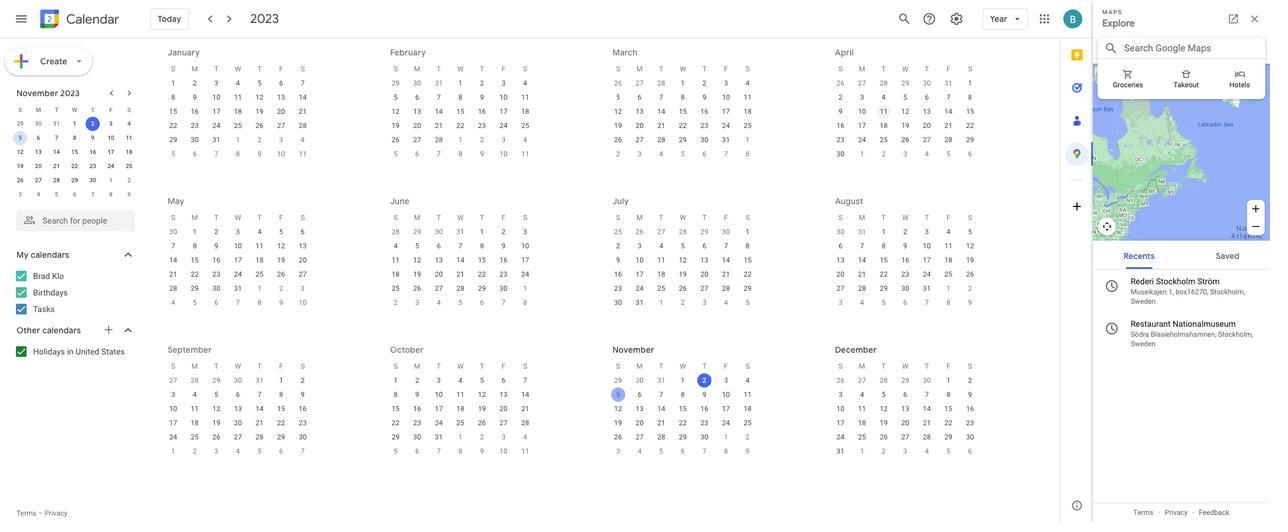 Task type: vqa. For each thing, say whether or not it's contained in the screenshot.


Task type: describe. For each thing, give the bounding box(es) containing it.
march 5 element
[[389, 147, 403, 161]]

13 inside april grid
[[924, 108, 932, 116]]

31 inside november grid
[[658, 377, 666, 385]]

23 inside grid
[[90, 163, 96, 170]]

december 8 element for december 7 element related to "december 5" element associated with november 2023 grid
[[104, 188, 118, 202]]

10 for 10 'element' inside may grid
[[234, 242, 242, 251]]

20 inside january 'grid'
[[277, 108, 285, 116]]

f for march
[[725, 65, 729, 73]]

15 inside april grid
[[967, 108, 975, 116]]

27 inside november 2023 grid
[[35, 177, 42, 184]]

16 inside june 'grid'
[[500, 256, 508, 265]]

5 inside july 5 element
[[459, 299, 463, 307]]

february 7 element
[[209, 147, 224, 161]]

30 for "may 30" element
[[435, 228, 443, 236]]

20 inside february grid
[[414, 122, 421, 130]]

may 30 element
[[432, 225, 446, 239]]

march 28 element
[[877, 76, 891, 90]]

june 3 element
[[296, 282, 310, 296]]

december
[[836, 345, 877, 356]]

calendar heading
[[64, 11, 119, 27]]

15 inside february grid
[[457, 108, 465, 116]]

17 inside august grid
[[924, 256, 932, 265]]

–
[[38, 510, 43, 518]]

23 inside february grid
[[478, 122, 486, 130]]

my calendars
[[17, 250, 69, 261]]

april grid
[[830, 62, 982, 161]]

31 element left the november 1 element
[[432, 431, 446, 445]]

25 inside june 'grid'
[[392, 285, 400, 293]]

w inside november 2023 grid
[[72, 107, 77, 113]]

8 inside september grid
[[279, 391, 283, 399]]

june 30 element
[[719, 225, 734, 239]]

20 inside april grid
[[924, 122, 932, 130]]

may 5 element
[[942, 147, 956, 161]]

16 inside 'july' grid
[[615, 271, 623, 279]]

february 2 element
[[253, 133, 267, 147]]

row containing 13
[[830, 253, 982, 268]]

w for april
[[903, 65, 909, 73]]

29 inside august grid
[[880, 285, 888, 293]]

october 29 element for november 2023 grid
[[13, 117, 27, 131]]

brad klo
[[33, 272, 64, 281]]

31 element left june 1 element
[[231, 282, 245, 296]]

30 for 30 "element" in september grid
[[299, 434, 307, 442]]

24 inside december grid
[[837, 434, 845, 442]]

30 element inside september grid
[[296, 431, 310, 445]]

31 element left august 1 element
[[633, 296, 647, 310]]

row group for october
[[385, 374, 536, 459]]

terms link
[[17, 510, 36, 518]]

january 4 element
[[920, 445, 935, 459]]

march 4 element
[[518, 133, 533, 147]]

august 30 element
[[231, 374, 245, 388]]

1 vertical spatial 2023
[[60, 88, 80, 99]]

30 for november 30 'element'
[[924, 377, 932, 385]]

20 inside november grid
[[636, 420, 644, 428]]

8 inside april grid
[[969, 93, 973, 102]]

28 inside may grid
[[169, 285, 177, 293]]

june 8 element
[[253, 296, 267, 310]]

Search for people text field
[[24, 210, 128, 232]]

july 1 element
[[518, 282, 533, 296]]

march 30 element
[[920, 76, 935, 90]]

november 29 element
[[899, 374, 913, 388]]

june 9 element
[[274, 296, 288, 310]]

row group for february
[[385, 76, 536, 161]]

23 inside may grid
[[213, 271, 220, 279]]

10 for 10 'element' within the january 'grid'
[[213, 93, 220, 102]]

october 5 element
[[253, 445, 267, 459]]

14 inside 'july' grid
[[723, 256, 731, 265]]

25 inside march grid
[[744, 122, 752, 130]]

21 inside november grid
[[658, 420, 666, 428]]

march 29 element
[[899, 76, 913, 90]]

november 2023
[[17, 88, 80, 99]]

june 28 element
[[676, 225, 690, 239]]

year button
[[983, 5, 1029, 33]]

30 for the july 30 element
[[837, 228, 845, 236]]

24 inside january 'grid'
[[213, 122, 220, 130]]

f for november
[[725, 363, 729, 371]]

14 inside april grid
[[945, 108, 953, 116]]

14 inside may grid
[[169, 256, 177, 265]]

11 inside june 'grid'
[[392, 256, 400, 265]]

22 inside november grid
[[679, 420, 687, 428]]

19 inside february grid
[[392, 122, 400, 130]]

16 inside november grid
[[701, 405, 709, 414]]

5 inside 'february 5' element
[[171, 150, 175, 158]]

26 inside october grid
[[478, 420, 486, 428]]

july 2 element
[[389, 296, 403, 310]]

18 inside september grid
[[191, 420, 199, 428]]

28 inside august grid
[[859, 285, 867, 293]]

september 2 element
[[964, 282, 978, 296]]

22 inside may grid
[[191, 271, 199, 279]]

calendar
[[66, 11, 119, 27]]

12 inside november grid
[[615, 405, 623, 414]]

12 inside february grid
[[392, 108, 400, 116]]

october 30 element for the 5 cell within the november 2023 grid
[[31, 117, 46, 131]]

m for july
[[637, 214, 643, 222]]

december 6 element for december 7 element related to "december 5" element associated with november 2023 grid
[[68, 188, 82, 202]]

row containing 14
[[162, 253, 314, 268]]

17 inside october grid
[[435, 405, 443, 414]]

september 9 element
[[964, 296, 978, 310]]

february 9 element
[[253, 147, 267, 161]]

13 inside may grid
[[299, 242, 307, 251]]

september 6 element
[[899, 296, 913, 310]]

august 1 element
[[655, 296, 669, 310]]

9 inside september grid
[[301, 391, 305, 399]]

21 inside march grid
[[658, 122, 666, 130]]

28 inside january 'grid'
[[299, 122, 307, 130]]

september 4 element
[[856, 296, 870, 310]]

19 inside 'july' grid
[[679, 271, 687, 279]]

21 inside december grid
[[924, 420, 932, 428]]

2, today element for 2 cell related to october 31 element related to november 2023 grid
[[86, 117, 100, 131]]

18 inside 'july' grid
[[658, 271, 666, 279]]

december 5 element for november 2023 grid
[[49, 188, 64, 202]]

july
[[613, 196, 629, 207]]

10 for 10 'element' within september grid
[[169, 405, 177, 414]]

w for october
[[458, 363, 464, 371]]

30 for january 30 element
[[414, 79, 421, 87]]

november 26 element
[[834, 374, 848, 388]]

holidays in united states
[[33, 347, 125, 357]]

23 inside september grid
[[299, 420, 307, 428]]

september 3 element
[[834, 296, 848, 310]]

may 28 element
[[389, 225, 403, 239]]

march 10 element
[[497, 147, 511, 161]]

september 1 element
[[942, 282, 956, 296]]

april 2 element
[[611, 147, 626, 161]]

10 for 10 'element' inside june 'grid'
[[522, 242, 530, 251]]

april 30 element
[[166, 225, 180, 239]]

row containing 7
[[162, 239, 314, 253]]

3 inside 'element'
[[502, 434, 506, 442]]

27 inside february grid
[[414, 136, 421, 144]]

other calendars
[[17, 326, 81, 336]]

7 inside april grid
[[947, 93, 951, 102]]

21 inside october grid
[[522, 405, 530, 414]]

30 for 30 "element" in the october grid
[[414, 434, 421, 442]]

november 1 element
[[454, 431, 468, 445]]

july 4 element
[[432, 296, 446, 310]]

in
[[67, 347, 74, 357]]

december 9 element for november 2023 grid
[[122, 188, 136, 202]]

31 inside september grid
[[256, 377, 264, 385]]

july 30 element
[[834, 225, 848, 239]]

march 26 element
[[834, 76, 848, 90]]

2 cell for october 31 element associated with november grid
[[694, 374, 716, 388]]

10 element inside august grid
[[920, 239, 935, 253]]

row group for december
[[830, 374, 982, 459]]

m for may
[[192, 214, 198, 222]]

side panel section
[[1061, 38, 1094, 523]]

f for september
[[279, 363, 283, 371]]

11 inside december grid
[[859, 405, 867, 414]]

december 8 element for december 7 element for "december 5" element for november grid
[[719, 445, 734, 459]]

31 element left february 1 element
[[209, 133, 224, 147]]

23 inside october grid
[[414, 420, 421, 428]]

june 25 element
[[611, 225, 626, 239]]

24 inside april grid
[[859, 136, 867, 144]]

january 3 element
[[899, 445, 913, 459]]

13 inside 'july' grid
[[701, 256, 709, 265]]

9 inside december grid
[[969, 391, 973, 399]]

october grid
[[385, 360, 536, 459]]

14 inside november grid
[[658, 405, 666, 414]]

22 inside march grid
[[679, 122, 687, 130]]

15 inside may grid
[[191, 256, 199, 265]]

9 inside march grid
[[703, 93, 707, 102]]

june 6 element
[[209, 296, 224, 310]]

august 27 element
[[166, 374, 180, 388]]

december 2 element for november grid's december 9 element
[[741, 431, 755, 445]]

30 element inside december grid
[[964, 431, 978, 445]]

august 2 element
[[676, 296, 690, 310]]

november 8 element
[[454, 445, 468, 459]]

10 element inside january 'grid'
[[209, 90, 224, 105]]

october 31 element for november grid
[[655, 374, 669, 388]]

march grid
[[608, 62, 759, 161]]

23 inside 'july' grid
[[615, 285, 623, 293]]

m for june
[[414, 214, 421, 222]]

9 inside april grid
[[839, 108, 843, 116]]

november 6 element
[[410, 445, 425, 459]]

august 31 element
[[253, 374, 267, 388]]

october 1 element
[[166, 445, 180, 459]]

october 7 element
[[296, 445, 310, 459]]

30 for march 30 element
[[924, 79, 932, 87]]

october 31 element for november 2023 grid
[[49, 117, 64, 131]]

w for june
[[458, 214, 464, 222]]

10 element inside march grid
[[719, 90, 734, 105]]

december 5 element for november grid
[[655, 445, 669, 459]]

15 inside december grid
[[945, 405, 953, 414]]

august 29 element
[[209, 374, 224, 388]]

13 inside march grid
[[636, 108, 644, 116]]

terms
[[17, 510, 36, 518]]

31 inside october grid
[[435, 434, 443, 442]]

30 for 30 "element" inside may grid
[[213, 285, 220, 293]]

31 element left january 1 element on the right of the page
[[834, 445, 848, 459]]

august 28 element
[[188, 374, 202, 388]]

24 inside may grid
[[234, 271, 242, 279]]

row group for april
[[830, 76, 982, 161]]

18 element inside june 'grid'
[[389, 268, 403, 282]]

january 1 element
[[856, 445, 870, 459]]

12 inside may grid
[[277, 242, 285, 251]]

31 inside february grid
[[435, 79, 443, 87]]

june 2 element
[[274, 282, 288, 296]]

10 for 10 'element' in the november 2023 grid
[[108, 135, 114, 141]]

w for january
[[235, 65, 241, 73]]

may 29 element
[[410, 225, 425, 239]]

may
[[168, 196, 184, 207]]

august
[[836, 196, 864, 207]]

21 inside august grid
[[859, 271, 867, 279]]

march 8 element
[[454, 147, 468, 161]]

10 element inside september grid
[[166, 402, 180, 417]]

16 inside september grid
[[299, 405, 307, 414]]

10 for 10 'element' inside the march grid
[[723, 93, 731, 102]]

25 inside december grid
[[859, 434, 867, 442]]

march
[[613, 47, 638, 58]]

january 2 element
[[877, 445, 891, 459]]

26 inside february grid
[[392, 136, 400, 144]]

30 element inside august grid
[[899, 282, 913, 296]]

july 5 element
[[454, 296, 468, 310]]

february 10 element
[[274, 147, 288, 161]]

27 inside november grid
[[636, 434, 644, 442]]

july 3 element
[[410, 296, 425, 310]]

w for march
[[680, 65, 686, 73]]

31 element left september 1 element
[[920, 282, 935, 296]]

15 inside october grid
[[392, 405, 400, 414]]

october 4 element
[[231, 445, 245, 459]]

30 for 30 "element" inside the april grid
[[837, 150, 845, 158]]

31 element left april 1 element
[[719, 133, 734, 147]]

february 4 element
[[296, 133, 310, 147]]

april 6 element
[[698, 147, 712, 161]]

5 inside march 5 element
[[394, 150, 398, 158]]

october 3 element
[[209, 445, 224, 459]]

m for november
[[637, 363, 643, 371]]

states
[[101, 347, 125, 357]]

november 28 element
[[877, 374, 891, 388]]

other
[[17, 326, 40, 336]]

march 27 element
[[856, 76, 870, 90]]

november grid
[[608, 360, 759, 459]]

june 10 element
[[296, 296, 310, 310]]

0 vertical spatial 2023
[[250, 11, 279, 27]]

july 7 element
[[497, 296, 511, 310]]

october 6 element
[[274, 445, 288, 459]]

25 inside november 2023 grid
[[126, 163, 133, 170]]

may 4 element
[[920, 147, 935, 161]]

9 inside september 9 element
[[969, 299, 973, 307]]

11 inside may grid
[[256, 242, 264, 251]]

february 8 element
[[231, 147, 245, 161]]



Task type: locate. For each thing, give the bounding box(es) containing it.
25 inside february grid
[[522, 122, 530, 130]]

11 inside september grid
[[191, 405, 199, 414]]

m for august
[[860, 214, 866, 222]]

december 8 element
[[104, 188, 118, 202], [719, 445, 734, 459]]

0 vertical spatial december 2 element
[[122, 174, 136, 188]]

row group for july
[[608, 225, 759, 310]]

row containing 18
[[385, 268, 536, 282]]

october 2 element
[[188, 445, 202, 459]]

0 vertical spatial december 1 element
[[104, 174, 118, 188]]

22 element
[[166, 119, 180, 133], [454, 119, 468, 133], [676, 119, 690, 133], [964, 119, 978, 133], [68, 160, 82, 174], [188, 268, 202, 282], [475, 268, 489, 282], [741, 268, 755, 282], [877, 268, 891, 282], [274, 417, 288, 431], [389, 417, 403, 431], [676, 417, 690, 431], [942, 417, 956, 431]]

march 1 element
[[454, 133, 468, 147]]

10 for march 10 element at the left of page
[[500, 150, 508, 158]]

december 4 element for "december 5" element for november grid
[[633, 445, 647, 459]]

february 28 element
[[655, 76, 669, 90]]

september grid
[[162, 360, 314, 459]]

0 vertical spatial october 31 element
[[49, 117, 64, 131]]

1 horizontal spatial december 9 element
[[741, 445, 755, 459]]

november 10 element
[[497, 445, 511, 459]]

0 horizontal spatial october 29 element
[[13, 117, 27, 131]]

terms – privacy
[[17, 510, 68, 518]]

20 inside may grid
[[299, 256, 307, 265]]

12 inside august grid
[[967, 242, 975, 251]]

year
[[991, 14, 1008, 24]]

february 3 element
[[274, 133, 288, 147]]

w for february
[[458, 65, 464, 73]]

19 inside december grid
[[880, 420, 888, 428]]

1 vertical spatial october 31 element
[[655, 374, 669, 388]]

25 inside may grid
[[256, 271, 264, 279]]

row group for january
[[162, 76, 314, 161]]

0 vertical spatial december 5 element
[[49, 188, 64, 202]]

1 vertical spatial december 8 element
[[719, 445, 734, 459]]

0 horizontal spatial october 30 element
[[31, 117, 46, 131]]

10 for 10 'element' within october grid
[[435, 391, 443, 399]]

0 vertical spatial december 7 element
[[86, 188, 100, 202]]

20
[[277, 108, 285, 116], [414, 122, 421, 130], [636, 122, 644, 130], [924, 122, 932, 130], [35, 163, 42, 170], [299, 256, 307, 265], [435, 271, 443, 279], [701, 271, 709, 279], [837, 271, 845, 279], [500, 405, 508, 414], [234, 420, 242, 428], [636, 420, 644, 428], [902, 420, 910, 428]]

0 horizontal spatial december 9 element
[[122, 188, 136, 202]]

january 31 element
[[432, 76, 446, 90]]

w for november
[[680, 363, 686, 371]]

f for june
[[502, 214, 506, 222]]

27
[[636, 79, 644, 87], [859, 79, 867, 87], [277, 122, 285, 130], [414, 136, 421, 144], [636, 136, 644, 144], [924, 136, 932, 144], [35, 177, 42, 184], [658, 228, 666, 236], [299, 271, 307, 279], [435, 285, 443, 293], [701, 285, 709, 293], [837, 285, 845, 293], [169, 377, 177, 385], [859, 377, 867, 385], [500, 420, 508, 428], [234, 434, 242, 442], [636, 434, 644, 442], [902, 434, 910, 442]]

april 5 element
[[676, 147, 690, 161]]

30 for april 30 element
[[169, 228, 177, 236]]

27 inside june 'grid'
[[435, 285, 443, 293]]

19 inside august grid
[[967, 256, 975, 265]]

19
[[256, 108, 264, 116], [392, 122, 400, 130], [615, 122, 623, 130], [902, 122, 910, 130], [17, 163, 24, 170], [277, 256, 285, 265], [967, 256, 975, 265], [414, 271, 421, 279], [679, 271, 687, 279], [478, 405, 486, 414], [213, 420, 220, 428], [615, 420, 623, 428], [880, 420, 888, 428]]

m for march
[[637, 65, 643, 73]]

26 inside june 'grid'
[[414, 285, 421, 293]]

row group for november
[[608, 374, 759, 459]]

16 inside february grid
[[478, 108, 486, 116]]

f inside april grid
[[947, 65, 951, 73]]

w inside october grid
[[458, 363, 464, 371]]

m for january
[[192, 65, 198, 73]]

1 horizontal spatial 5 cell
[[608, 388, 629, 402]]

30 for 30 "element" inside december grid
[[967, 434, 975, 442]]

may 3 element
[[899, 147, 913, 161]]

18 inside august grid
[[945, 256, 953, 265]]

0 vertical spatial 5 cell
[[11, 131, 29, 145]]

calendars for my calendars
[[31, 250, 69, 261]]

f for april
[[947, 65, 951, 73]]

f for october
[[502, 363, 506, 371]]

26
[[615, 79, 623, 87], [837, 79, 845, 87], [256, 122, 264, 130], [392, 136, 400, 144], [615, 136, 623, 144], [902, 136, 910, 144], [17, 177, 24, 184], [636, 228, 644, 236], [277, 271, 285, 279], [967, 271, 975, 279], [414, 285, 421, 293], [679, 285, 687, 293], [837, 377, 845, 385], [478, 420, 486, 428], [213, 434, 220, 442], [615, 434, 623, 442], [880, 434, 888, 442]]

30 for 30 "element" inside the august grid
[[902, 285, 910, 293]]

25 inside january 'grid'
[[234, 122, 242, 130]]

row containing 11
[[385, 253, 536, 268]]

0 horizontal spatial december 2 element
[[122, 174, 136, 188]]

january
[[168, 47, 200, 58]]

4
[[236, 79, 240, 87], [524, 79, 528, 87], [746, 79, 750, 87], [882, 93, 886, 102], [127, 121, 131, 127], [301, 136, 305, 144], [524, 136, 528, 144], [660, 150, 664, 158], [926, 150, 930, 158], [37, 191, 40, 198], [258, 228, 262, 236], [947, 228, 951, 236], [394, 242, 398, 251], [660, 242, 664, 251], [171, 299, 175, 307], [437, 299, 441, 307], [725, 299, 729, 307], [861, 299, 865, 307], [459, 377, 463, 385], [746, 377, 750, 385], [193, 391, 197, 399], [861, 391, 865, 399], [524, 434, 528, 442], [236, 448, 240, 456], [638, 448, 642, 456], [926, 448, 930, 456]]

march 9 element
[[475, 147, 489, 161]]

21 inside june 'grid'
[[457, 271, 465, 279]]

october 29 element inside november grid
[[611, 374, 626, 388]]

16 inside january 'grid'
[[191, 108, 199, 116]]

7
[[301, 79, 305, 87], [437, 93, 441, 102], [660, 93, 664, 102], [947, 93, 951, 102], [55, 135, 58, 141], [215, 150, 218, 158], [437, 150, 441, 158], [725, 150, 729, 158], [91, 191, 95, 198], [171, 242, 175, 251], [459, 242, 463, 251], [725, 242, 729, 251], [861, 242, 865, 251], [236, 299, 240, 307], [502, 299, 506, 307], [926, 299, 930, 307], [524, 377, 528, 385], [258, 391, 262, 399], [660, 391, 664, 399], [926, 391, 930, 399], [301, 448, 305, 456], [437, 448, 441, 456], [703, 448, 707, 456]]

26 element
[[253, 119, 267, 133], [389, 133, 403, 147], [611, 133, 626, 147], [899, 133, 913, 147], [13, 174, 27, 188], [274, 268, 288, 282], [964, 268, 978, 282], [410, 282, 425, 296], [676, 282, 690, 296], [475, 417, 489, 431], [209, 431, 224, 445], [611, 431, 626, 445], [877, 431, 891, 445]]

1 vertical spatial december 5 element
[[655, 445, 669, 459]]

december 9 element for november grid
[[741, 445, 755, 459]]

1 vertical spatial calendars
[[42, 326, 81, 336]]

f
[[279, 65, 283, 73], [502, 65, 506, 73], [725, 65, 729, 73], [947, 65, 951, 73], [109, 107, 113, 113], [279, 214, 283, 222], [502, 214, 506, 222], [725, 214, 729, 222], [947, 214, 951, 222], [279, 363, 283, 371], [502, 363, 506, 371], [725, 363, 729, 371], [947, 363, 951, 371]]

16 inside november 2023 grid
[[90, 149, 96, 155]]

1 horizontal spatial december 6 element
[[676, 445, 690, 459]]

f for july
[[725, 214, 729, 222]]

november down august 1 element
[[613, 345, 655, 356]]

s
[[171, 65, 175, 73], [301, 65, 305, 73], [394, 65, 398, 73], [523, 65, 528, 73], [616, 65, 621, 73], [746, 65, 750, 73], [839, 65, 843, 73], [969, 65, 973, 73], [19, 107, 22, 113], [127, 107, 131, 113], [171, 214, 175, 222], [301, 214, 305, 222], [394, 214, 398, 222], [523, 214, 528, 222], [616, 214, 621, 222], [746, 214, 750, 222], [839, 214, 843, 222], [969, 214, 973, 222], [171, 363, 175, 371], [301, 363, 305, 371], [394, 363, 398, 371], [523, 363, 528, 371], [616, 363, 621, 371], [746, 363, 750, 371], [839, 363, 843, 371], [969, 363, 973, 371]]

30
[[414, 79, 421, 87], [924, 79, 932, 87], [35, 121, 42, 127], [191, 136, 199, 144], [701, 136, 709, 144], [837, 150, 845, 158], [90, 177, 96, 184], [169, 228, 177, 236], [435, 228, 443, 236], [723, 228, 731, 236], [837, 228, 845, 236], [213, 285, 220, 293], [500, 285, 508, 293], [902, 285, 910, 293], [615, 299, 623, 307], [234, 377, 242, 385], [636, 377, 644, 385], [924, 377, 932, 385], [299, 434, 307, 442], [414, 434, 421, 442], [701, 434, 709, 442], [967, 434, 975, 442]]

may 6 element
[[964, 147, 978, 161]]

row containing 31
[[830, 445, 982, 459]]

1 horizontal spatial december 5 element
[[655, 445, 669, 459]]

w for july
[[680, 214, 686, 222]]

july 31 element
[[856, 225, 870, 239]]

2
[[193, 79, 197, 87], [480, 79, 484, 87], [703, 79, 707, 87], [839, 93, 843, 102], [91, 121, 95, 127], [258, 136, 262, 144], [480, 136, 484, 144], [617, 150, 621, 158], [882, 150, 886, 158], [127, 177, 131, 184], [215, 228, 218, 236], [502, 228, 506, 236], [904, 228, 908, 236], [617, 242, 621, 251], [279, 285, 283, 293], [969, 285, 973, 293], [394, 299, 398, 307], [681, 299, 685, 307], [301, 377, 305, 385], [416, 377, 420, 385], [703, 377, 707, 385], [969, 377, 973, 385], [480, 434, 484, 442], [746, 434, 750, 442], [193, 448, 197, 456], [882, 448, 886, 456]]

22 inside november 2023 grid
[[71, 163, 78, 170]]

0 horizontal spatial december 6 element
[[68, 188, 82, 202]]

0 horizontal spatial december 4 element
[[31, 188, 46, 202]]

row containing 6
[[830, 239, 982, 253]]

february 27 element
[[633, 76, 647, 90]]

may grid
[[162, 211, 314, 310]]

october 29 element inside november 2023 grid
[[13, 117, 27, 131]]

create
[[40, 56, 67, 67]]

16 element
[[188, 105, 202, 119], [475, 105, 489, 119], [698, 105, 712, 119], [834, 119, 848, 133], [86, 145, 100, 160], [209, 253, 224, 268], [497, 253, 511, 268], [899, 253, 913, 268], [611, 268, 626, 282], [296, 402, 310, 417], [410, 402, 425, 417], [698, 402, 712, 417], [964, 402, 978, 417]]

13 inside september grid
[[234, 405, 242, 414]]

december 1 element for 'december 8' element corresponding to december 7 element related to "december 5" element associated with november 2023 grid
[[104, 174, 118, 188]]

calendars up brad klo
[[31, 250, 69, 261]]

0 horizontal spatial 2023
[[60, 88, 80, 99]]

30 for august 30 element
[[234, 377, 242, 385]]

august 3 element
[[698, 296, 712, 310]]

0 vertical spatial december 3 element
[[13, 188, 27, 202]]

january 29 element
[[389, 76, 403, 90]]

calendars for other calendars
[[42, 326, 81, 336]]

december 7 element for "december 5" element for november grid
[[698, 445, 712, 459]]

1 vertical spatial december 9 element
[[741, 445, 755, 459]]

26 inside january 'grid'
[[256, 122, 264, 130]]

24 inside 'july' grid
[[636, 285, 644, 293]]

april 1 element
[[741, 133, 755, 147]]

1 horizontal spatial december 7 element
[[698, 445, 712, 459]]

privacy link
[[45, 510, 68, 518]]

23 inside april grid
[[837, 136, 845, 144]]

row group for august
[[830, 225, 982, 310]]

19 inside may grid
[[277, 256, 285, 265]]

april 8 element
[[741, 147, 755, 161]]

brad
[[33, 272, 50, 281]]

support image
[[923, 12, 937, 26]]

june grid
[[385, 211, 536, 310]]

birthdays
[[33, 288, 68, 298]]

1 horizontal spatial 2 cell
[[694, 374, 716, 388]]

14 inside september grid
[[256, 405, 264, 414]]

m for december
[[860, 363, 866, 371]]

13 element
[[274, 90, 288, 105], [410, 105, 425, 119], [633, 105, 647, 119], [920, 105, 935, 119], [31, 145, 46, 160], [296, 239, 310, 253], [432, 253, 446, 268], [698, 253, 712, 268], [834, 253, 848, 268], [497, 388, 511, 402], [231, 402, 245, 417], [633, 402, 647, 417], [899, 402, 913, 417]]

9 inside 'july' grid
[[617, 256, 621, 265]]

november 3 element
[[497, 431, 511, 445]]

0 horizontal spatial 5 cell
[[11, 131, 29, 145]]

1 horizontal spatial december 2 element
[[741, 431, 755, 445]]

t
[[214, 65, 219, 73], [258, 65, 262, 73], [437, 65, 441, 73], [480, 65, 484, 73], [660, 65, 664, 73], [703, 65, 707, 73], [882, 65, 886, 73], [925, 65, 930, 73], [55, 107, 58, 113], [91, 107, 95, 113], [214, 214, 219, 222], [258, 214, 262, 222], [437, 214, 441, 222], [480, 214, 484, 222], [660, 214, 664, 222], [703, 214, 707, 222], [882, 214, 886, 222], [925, 214, 930, 222], [214, 363, 219, 371], [258, 363, 262, 371], [437, 363, 441, 371], [480, 363, 484, 371], [660, 363, 664, 371], [703, 363, 707, 371], [882, 363, 886, 371], [925, 363, 930, 371]]

1 vertical spatial october 29 element
[[611, 374, 626, 388]]

8
[[171, 93, 175, 102], [459, 93, 463, 102], [681, 93, 685, 102], [969, 93, 973, 102], [73, 135, 76, 141], [236, 150, 240, 158], [459, 150, 463, 158], [746, 150, 750, 158], [109, 191, 113, 198], [193, 242, 197, 251], [480, 242, 484, 251], [746, 242, 750, 251], [882, 242, 886, 251], [258, 299, 262, 307], [524, 299, 528, 307], [947, 299, 951, 307], [279, 391, 283, 399], [394, 391, 398, 399], [681, 391, 685, 399], [947, 391, 951, 399], [459, 448, 463, 456], [725, 448, 729, 456]]

1 vertical spatial november
[[613, 345, 655, 356]]

20 inside 'july' grid
[[701, 271, 709, 279]]

m inside april grid
[[860, 65, 866, 73]]

row group containing 25
[[608, 225, 759, 310]]

may 1 element
[[856, 147, 870, 161]]

w inside 'july' grid
[[680, 214, 686, 222]]

1 vertical spatial october 30 element
[[633, 374, 647, 388]]

6 inside 'july' grid
[[703, 242, 707, 251]]

may 31 element
[[454, 225, 468, 239]]

0 horizontal spatial december 1 element
[[104, 174, 118, 188]]

november for november
[[613, 345, 655, 356]]

0 vertical spatial december 8 element
[[104, 188, 118, 202]]

klo
[[52, 272, 64, 281]]

31 inside june 'grid'
[[457, 228, 465, 236]]

july 8 element
[[518, 296, 533, 310]]

2 cell for october 31 element related to november 2023 grid
[[84, 117, 102, 131]]

10 for 10 'element' within the november grid
[[723, 391, 731, 399]]

row group containing 27
[[162, 374, 314, 459]]

december 3 element for november 2023 grid
[[13, 188, 27, 202]]

24 inside march grid
[[723, 122, 731, 130]]

14 inside october grid
[[522, 391, 530, 399]]

june 4 element
[[166, 296, 180, 310]]

w for december
[[903, 363, 909, 371]]

18 inside november 2023 grid
[[126, 149, 133, 155]]

22 inside february grid
[[457, 122, 465, 130]]

october 30 element for the 5 cell inside november grid
[[633, 374, 647, 388]]

18 element inside march grid
[[741, 105, 755, 119]]

november 2023 grid
[[11, 103, 138, 202]]

april
[[836, 47, 855, 58]]

1 horizontal spatial october 31 element
[[655, 374, 669, 388]]

1 vertical spatial 2 cell
[[694, 374, 716, 388]]

10 element inside november 2023 grid
[[104, 131, 118, 145]]

30 element inside 'july' grid
[[611, 296, 626, 310]]

10 for 10 'element' inside 'july' grid
[[636, 256, 644, 265]]

10 inside november 2023 grid
[[108, 135, 114, 141]]

m for october
[[414, 363, 421, 371]]

f inside november grid
[[725, 363, 729, 371]]

december 2 element for december 9 element related to november 2023 grid
[[122, 174, 136, 188]]

24
[[213, 122, 220, 130], [500, 122, 508, 130], [723, 122, 731, 130], [859, 136, 867, 144], [108, 163, 114, 170], [234, 271, 242, 279], [522, 271, 530, 279], [924, 271, 932, 279], [636, 285, 644, 293], [435, 420, 443, 428], [723, 420, 731, 428], [169, 434, 177, 442], [837, 434, 845, 442]]

30 element inside april grid
[[834, 147, 848, 161]]

november 5 element
[[389, 445, 403, 459]]

10 for november 10 element
[[500, 448, 508, 456]]

march 3 element
[[497, 133, 511, 147]]

august 5 element
[[741, 296, 755, 310]]

18 element inside august grid
[[942, 253, 956, 268]]

29
[[392, 79, 400, 87], [902, 79, 910, 87], [17, 121, 24, 127], [169, 136, 177, 144], [679, 136, 687, 144], [967, 136, 975, 144], [71, 177, 78, 184], [414, 228, 421, 236], [701, 228, 709, 236], [191, 285, 199, 293], [478, 285, 486, 293], [744, 285, 752, 293], [880, 285, 888, 293], [213, 377, 220, 385], [615, 377, 623, 385], [902, 377, 910, 385], [277, 434, 285, 442], [392, 434, 400, 442], [679, 434, 687, 442], [945, 434, 953, 442]]

1 horizontal spatial december 1 element
[[719, 431, 734, 445]]

14 inside june 'grid'
[[457, 256, 465, 265]]

1 horizontal spatial november
[[613, 345, 655, 356]]

0 horizontal spatial november
[[17, 88, 58, 99]]

1 horizontal spatial december 3 element
[[611, 445, 626, 459]]

24 inside november grid
[[723, 420, 731, 428]]

0 vertical spatial 2, today element
[[86, 117, 100, 131]]

21 inside 'july' grid
[[723, 271, 731, 279]]

row group for march
[[608, 76, 759, 161]]

w inside april grid
[[903, 65, 909, 73]]

31 inside march grid
[[723, 136, 731, 144]]

6 inside march 6 element
[[416, 150, 420, 158]]

september 8 element
[[942, 296, 956, 310]]

23 inside june 'grid'
[[500, 271, 508, 279]]

february 5 element
[[166, 147, 180, 161]]

30 for 30 "element" inside the november grid
[[701, 434, 709, 442]]

1 vertical spatial 5 cell
[[608, 388, 629, 402]]

row group for september
[[162, 374, 314, 459]]

10 for 10 'element' inside august grid
[[924, 242, 932, 251]]

30 for june 30 'element'
[[723, 228, 731, 236]]

other calendars button
[[2, 321, 147, 340]]

0 vertical spatial october 30 element
[[31, 117, 46, 131]]

21
[[299, 108, 307, 116], [435, 122, 443, 130], [658, 122, 666, 130], [945, 122, 953, 130], [53, 163, 60, 170], [169, 271, 177, 279], [457, 271, 465, 279], [723, 271, 731, 279], [859, 271, 867, 279], [522, 405, 530, 414], [256, 420, 264, 428], [658, 420, 666, 428], [924, 420, 932, 428]]

add other calendars image
[[103, 324, 115, 336]]

december 3 element for november grid
[[611, 445, 626, 459]]

13 inside february grid
[[414, 108, 421, 116]]

november down create dropdown button
[[17, 88, 58, 99]]

1 vertical spatial december 6 element
[[676, 445, 690, 459]]

june 27 element
[[655, 225, 669, 239]]

1 horizontal spatial december 4 element
[[633, 445, 647, 459]]

3
[[215, 79, 218, 87], [502, 79, 506, 87], [725, 79, 729, 87], [861, 93, 865, 102], [109, 121, 113, 127], [279, 136, 283, 144], [502, 136, 506, 144], [638, 150, 642, 158], [904, 150, 908, 158], [19, 191, 22, 198], [236, 228, 240, 236], [524, 228, 528, 236], [926, 228, 930, 236], [638, 242, 642, 251], [301, 285, 305, 293], [416, 299, 420, 307], [703, 299, 707, 307], [839, 299, 843, 307], [437, 377, 441, 385], [725, 377, 729, 385], [171, 391, 175, 399], [839, 391, 843, 399], [502, 434, 506, 442], [215, 448, 218, 456], [617, 448, 621, 456], [904, 448, 908, 456]]

8 inside 'july' grid
[[746, 242, 750, 251]]

31
[[435, 79, 443, 87], [945, 79, 953, 87], [53, 121, 60, 127], [213, 136, 220, 144], [723, 136, 731, 144], [457, 228, 465, 236], [859, 228, 867, 236], [234, 285, 242, 293], [924, 285, 932, 293], [636, 299, 644, 307], [256, 377, 264, 385], [658, 377, 666, 385], [435, 434, 443, 442], [837, 448, 845, 456]]

today
[[158, 14, 181, 24]]

0 horizontal spatial october 31 element
[[49, 117, 64, 131]]

9
[[193, 93, 197, 102], [480, 93, 484, 102], [703, 93, 707, 102], [839, 108, 843, 116], [91, 135, 95, 141], [258, 150, 262, 158], [480, 150, 484, 158], [127, 191, 131, 198], [215, 242, 218, 251], [502, 242, 506, 251], [904, 242, 908, 251], [617, 256, 621, 265], [279, 299, 283, 307], [969, 299, 973, 307], [301, 391, 305, 399], [416, 391, 420, 399], [703, 391, 707, 399], [969, 391, 973, 399], [480, 448, 484, 456], [746, 448, 750, 456]]

m for september
[[192, 363, 198, 371]]

30 for 30 "element" within november 2023 grid
[[90, 177, 96, 184]]

15 inside november grid
[[679, 405, 687, 414]]

row containing 20
[[830, 268, 982, 282]]

0 vertical spatial december 6 element
[[68, 188, 82, 202]]

march 2 element
[[475, 133, 489, 147]]

31 inside january 'grid'
[[213, 136, 220, 144]]

29 inside january 'grid'
[[169, 136, 177, 144]]

settings menu image
[[950, 12, 964, 26]]

february
[[390, 47, 426, 58]]

12 inside january 'grid'
[[256, 93, 264, 102]]

1 vertical spatial december 2 element
[[741, 431, 755, 445]]

december 4 element for "december 5" element associated with november 2023 grid
[[31, 188, 46, 202]]

30 for 30 "element" within the 'july' grid
[[615, 299, 623, 307]]

6
[[279, 79, 283, 87], [416, 93, 420, 102], [638, 93, 642, 102], [926, 93, 930, 102], [37, 135, 40, 141], [193, 150, 197, 158], [416, 150, 420, 158], [703, 150, 707, 158], [969, 150, 973, 158], [73, 191, 76, 198], [301, 228, 305, 236], [437, 242, 441, 251], [703, 242, 707, 251], [839, 242, 843, 251], [215, 299, 218, 307], [480, 299, 484, 307], [904, 299, 908, 307], [502, 377, 506, 385], [236, 391, 240, 399], [638, 391, 642, 399], [904, 391, 908, 399], [279, 448, 283, 456], [416, 448, 420, 456], [681, 448, 685, 456], [969, 448, 973, 456]]

m
[[192, 65, 198, 73], [414, 65, 421, 73], [637, 65, 643, 73], [860, 65, 866, 73], [36, 107, 41, 113], [192, 214, 198, 222], [414, 214, 421, 222], [637, 214, 643, 222], [860, 214, 866, 222], [192, 363, 198, 371], [414, 363, 421, 371], [637, 363, 643, 371], [860, 363, 866, 371]]

14
[[299, 93, 307, 102], [435, 108, 443, 116], [658, 108, 666, 116], [945, 108, 953, 116], [53, 149, 60, 155], [169, 256, 177, 265], [457, 256, 465, 265], [723, 256, 731, 265], [859, 256, 867, 265], [522, 391, 530, 399], [256, 405, 264, 414], [658, 405, 666, 414], [924, 405, 932, 414]]

17 inside march grid
[[723, 108, 731, 116]]

13 inside december grid
[[902, 405, 910, 414]]

5 cell for "october 29" element inside november 2023 grid
[[11, 131, 29, 145]]

december 4 element
[[31, 188, 46, 202], [633, 445, 647, 459]]

23
[[191, 122, 199, 130], [478, 122, 486, 130], [701, 122, 709, 130], [837, 136, 845, 144], [90, 163, 96, 170], [213, 271, 220, 279], [500, 271, 508, 279], [902, 271, 910, 279], [615, 285, 623, 293], [299, 420, 307, 428], [414, 420, 421, 428], [701, 420, 709, 428], [967, 420, 975, 428]]

june
[[390, 196, 410, 207]]

february 26 element
[[611, 76, 626, 90]]

25
[[234, 122, 242, 130], [522, 122, 530, 130], [744, 122, 752, 130], [880, 136, 888, 144], [126, 163, 133, 170], [615, 228, 623, 236], [256, 271, 264, 279], [945, 271, 953, 279], [392, 285, 400, 293], [658, 285, 666, 293], [457, 420, 465, 428], [744, 420, 752, 428], [191, 434, 199, 442], [859, 434, 867, 442]]

row
[[162, 62, 314, 76], [385, 62, 536, 76], [608, 62, 759, 76], [830, 62, 982, 76], [162, 76, 314, 90], [385, 76, 536, 90], [608, 76, 759, 90], [830, 76, 982, 90], [162, 90, 314, 105], [385, 90, 536, 105], [608, 90, 759, 105], [830, 90, 982, 105], [11, 103, 138, 117], [162, 105, 314, 119], [385, 105, 536, 119], [608, 105, 759, 119], [830, 105, 982, 119], [11, 117, 138, 131], [162, 119, 314, 133], [385, 119, 536, 133], [608, 119, 759, 133], [830, 119, 982, 133], [11, 131, 138, 145], [162, 133, 314, 147], [385, 133, 536, 147], [608, 133, 759, 147], [830, 133, 982, 147], [11, 145, 138, 160], [162, 147, 314, 161], [385, 147, 536, 161], [608, 147, 759, 161], [830, 147, 982, 161], [11, 160, 138, 174], [11, 174, 138, 188], [11, 188, 138, 202], [162, 211, 314, 225], [385, 211, 536, 225], [608, 211, 759, 225], [830, 211, 982, 225], [162, 225, 314, 239], [385, 225, 536, 239], [608, 225, 759, 239], [830, 225, 982, 239], [162, 239, 314, 253], [385, 239, 536, 253], [608, 239, 759, 253], [830, 239, 982, 253], [162, 253, 314, 268], [385, 253, 536, 268], [608, 253, 759, 268], [830, 253, 982, 268], [162, 268, 314, 282], [385, 268, 536, 282], [608, 268, 759, 282], [830, 268, 982, 282], [162, 282, 314, 296], [385, 282, 536, 296], [608, 282, 759, 296], [830, 282, 982, 296], [162, 296, 314, 310], [385, 296, 536, 310], [608, 296, 759, 310], [830, 296, 982, 310], [162, 360, 314, 374], [385, 360, 536, 374], [608, 360, 759, 374], [830, 360, 982, 374], [162, 374, 314, 388], [385, 374, 536, 388], [608, 374, 759, 388], [830, 374, 982, 388], [162, 388, 314, 402], [385, 388, 536, 402], [608, 388, 759, 402], [830, 388, 982, 402], [162, 402, 314, 417], [385, 402, 536, 417], [608, 402, 759, 417], [830, 402, 982, 417], [162, 417, 314, 431], [385, 417, 536, 431], [608, 417, 759, 431], [830, 417, 982, 431], [162, 431, 314, 445], [385, 431, 536, 445], [608, 431, 759, 445], [830, 431, 982, 445], [162, 445, 314, 459], [385, 445, 536, 459], [608, 445, 759, 459], [830, 445, 982, 459]]

united
[[76, 347, 99, 357]]

m for february
[[414, 65, 421, 73]]

28 element
[[296, 119, 310, 133], [432, 133, 446, 147], [655, 133, 669, 147], [942, 133, 956, 147], [49, 174, 64, 188], [166, 282, 180, 296], [454, 282, 468, 296], [719, 282, 734, 296], [856, 282, 870, 296], [518, 417, 533, 431], [253, 431, 267, 445], [655, 431, 669, 445], [920, 431, 935, 445]]

29 inside may grid
[[191, 285, 199, 293]]

30 for october 30 element associated with the 5 cell within the november 2023 grid
[[35, 121, 42, 127]]

create button
[[5, 47, 92, 76]]

1 horizontal spatial 2023
[[250, 11, 279, 27]]

15
[[169, 108, 177, 116], [457, 108, 465, 116], [679, 108, 687, 116], [967, 108, 975, 116], [71, 149, 78, 155], [191, 256, 199, 265], [478, 256, 486, 265], [744, 256, 752, 265], [880, 256, 888, 265], [277, 405, 285, 414], [392, 405, 400, 414], [679, 405, 687, 414], [945, 405, 953, 414]]

w
[[235, 65, 241, 73], [458, 65, 464, 73], [680, 65, 686, 73], [903, 65, 909, 73], [72, 107, 77, 113], [235, 214, 241, 222], [458, 214, 464, 222], [680, 214, 686, 222], [903, 214, 909, 222], [235, 363, 241, 371], [458, 363, 464, 371], [680, 363, 686, 371], [903, 363, 909, 371]]

f for august
[[947, 214, 951, 222]]

f inside october grid
[[502, 363, 506, 371]]

tasks
[[33, 305, 55, 314]]

5
[[258, 79, 262, 87], [394, 93, 398, 102], [617, 93, 621, 102], [904, 93, 908, 102], [19, 135, 22, 141], [171, 150, 175, 158], [394, 150, 398, 158], [681, 150, 685, 158], [947, 150, 951, 158], [55, 191, 58, 198], [279, 228, 283, 236], [969, 228, 973, 236], [416, 242, 420, 251], [681, 242, 685, 251], [193, 299, 197, 307], [459, 299, 463, 307], [746, 299, 750, 307], [882, 299, 886, 307], [480, 377, 484, 385], [215, 391, 218, 399], [617, 391, 621, 399], [882, 391, 886, 399], [258, 448, 262, 456], [394, 448, 398, 456], [660, 448, 664, 456], [947, 448, 951, 456]]

14 element
[[296, 90, 310, 105], [432, 105, 446, 119], [655, 105, 669, 119], [942, 105, 956, 119], [49, 145, 64, 160], [166, 253, 180, 268], [454, 253, 468, 268], [719, 253, 734, 268], [856, 253, 870, 268], [518, 388, 533, 402], [253, 402, 267, 417], [655, 402, 669, 417], [920, 402, 935, 417]]

1
[[171, 79, 175, 87], [459, 79, 463, 87], [681, 79, 685, 87], [969, 79, 973, 87], [73, 121, 76, 127], [236, 136, 240, 144], [459, 136, 463, 144], [746, 136, 750, 144], [861, 150, 865, 158], [109, 177, 113, 184], [193, 228, 197, 236], [480, 228, 484, 236], [746, 228, 750, 236], [882, 228, 886, 236], [258, 285, 262, 293], [524, 285, 528, 293], [947, 285, 951, 293], [660, 299, 664, 307], [279, 377, 283, 385], [394, 377, 398, 385], [681, 377, 685, 385], [947, 377, 951, 385], [459, 434, 463, 442], [725, 434, 729, 442], [171, 448, 175, 456], [861, 448, 865, 456]]

25 inside october grid
[[457, 420, 465, 428]]

5 inside may 5 element
[[947, 150, 951, 158]]

april 7 element
[[719, 147, 734, 161]]

18
[[234, 108, 242, 116], [522, 108, 530, 116], [744, 108, 752, 116], [880, 122, 888, 130], [126, 149, 133, 155], [256, 256, 264, 265], [945, 256, 953, 265], [392, 271, 400, 279], [658, 271, 666, 279], [457, 405, 465, 414], [744, 405, 752, 414], [191, 420, 199, 428], [859, 420, 867, 428]]

calendars up in
[[42, 326, 81, 336]]

0 horizontal spatial december 5 element
[[49, 188, 64, 202]]

22 inside december grid
[[945, 420, 953, 428]]

june 1 element
[[253, 282, 267, 296]]

20 inside grid
[[35, 163, 42, 170]]

my
[[17, 250, 29, 261]]

october
[[390, 345, 424, 356]]

privacy
[[45, 510, 68, 518]]

30 inside january 'grid'
[[191, 136, 199, 144]]

0 vertical spatial 2 cell
[[84, 117, 102, 131]]

1 vertical spatial december 7 element
[[698, 445, 712, 459]]

tab list
[[1061, 38, 1094, 490]]

f for may
[[279, 214, 283, 222]]

my calendars button
[[2, 246, 147, 265]]

25 inside september grid
[[191, 434, 199, 442]]

december 6 element for december 7 element for "december 5" element for november grid
[[676, 445, 690, 459]]

11
[[234, 93, 242, 102], [522, 93, 530, 102], [744, 93, 752, 102], [880, 108, 888, 116], [126, 135, 133, 141], [299, 150, 307, 158], [522, 150, 530, 158], [256, 242, 264, 251], [945, 242, 953, 251], [392, 256, 400, 265], [658, 256, 666, 265], [457, 391, 465, 399], [744, 391, 752, 399], [191, 405, 199, 414], [859, 405, 867, 414], [522, 448, 530, 456]]

june 5 element
[[188, 296, 202, 310]]

0 horizontal spatial december 3 element
[[13, 188, 27, 202]]

calendar element
[[38, 7, 119, 33]]

september
[[168, 345, 212, 356]]

july 6 element
[[475, 296, 489, 310]]

f inside march grid
[[725, 65, 729, 73]]

november 7 element
[[432, 445, 446, 459]]

october 31 element
[[49, 117, 64, 131], [655, 374, 669, 388]]

november 2 element
[[475, 431, 489, 445]]

june 26 element
[[633, 225, 647, 239]]

july grid
[[608, 211, 759, 310]]

november for november 2023
[[17, 88, 58, 99]]

february 1 element
[[231, 133, 245, 147]]

1 vertical spatial december 1 element
[[719, 431, 734, 445]]

1 horizontal spatial 2, today element
[[698, 374, 712, 388]]

0 vertical spatial december 9 element
[[122, 188, 136, 202]]

26 inside august grid
[[967, 271, 975, 279]]

0 vertical spatial december 4 element
[[31, 188, 46, 202]]

october 29 element for november grid
[[611, 374, 626, 388]]

10 for june 10 element
[[299, 299, 307, 307]]

calendars
[[31, 250, 69, 261], [42, 326, 81, 336]]

december 1 element for 'december 8' element related to december 7 element for "december 5" element for november grid
[[719, 431, 734, 445]]

23 inside march grid
[[701, 122, 709, 130]]

april 3 element
[[633, 147, 647, 161]]

november 4 element
[[518, 431, 533, 445]]

10 inside march grid
[[723, 93, 731, 102]]

main drawer image
[[14, 12, 28, 26]]

10 element inside 'july' grid
[[633, 253, 647, 268]]

15 inside june 'grid'
[[478, 256, 486, 265]]

w inside march grid
[[680, 65, 686, 73]]

june 29 element
[[698, 225, 712, 239]]

None search field
[[0, 206, 147, 232]]

0 horizontal spatial december 8 element
[[104, 188, 118, 202]]

november
[[17, 88, 58, 99], [613, 345, 655, 356]]

19 inside november grid
[[615, 420, 623, 428]]

september 5 element
[[877, 296, 891, 310]]

row group containing 28
[[385, 225, 536, 310]]

f for december
[[947, 363, 951, 371]]

5 cell
[[11, 131, 29, 145], [608, 388, 629, 402]]

2, today element for october 31 element associated with november grid's 2 cell
[[698, 374, 712, 388]]

5 inside september 5 element
[[882, 299, 886, 307]]

22
[[169, 122, 177, 130], [457, 122, 465, 130], [679, 122, 687, 130], [967, 122, 975, 130], [71, 163, 78, 170], [191, 271, 199, 279], [478, 271, 486, 279], [744, 271, 752, 279], [880, 271, 888, 279], [277, 420, 285, 428], [392, 420, 400, 428], [679, 420, 687, 428], [945, 420, 953, 428]]

1 horizontal spatial december 8 element
[[719, 445, 734, 459]]

12
[[256, 93, 264, 102], [392, 108, 400, 116], [615, 108, 623, 116], [902, 108, 910, 116], [17, 149, 24, 155], [277, 242, 285, 251], [967, 242, 975, 251], [414, 256, 421, 265], [679, 256, 687, 265], [478, 391, 486, 399], [213, 405, 220, 414], [615, 405, 623, 414], [880, 405, 888, 414]]

10 element inside october grid
[[432, 388, 446, 402]]

row group for june
[[385, 225, 536, 310]]

row containing 21
[[162, 268, 314, 282]]

january 30 element
[[410, 76, 425, 90]]

march 7 element
[[432, 147, 446, 161]]

1 horizontal spatial october 30 element
[[633, 374, 647, 388]]

10 for february 10 element
[[277, 150, 285, 158]]

17
[[213, 108, 220, 116], [500, 108, 508, 116], [723, 108, 731, 116], [859, 122, 867, 130], [108, 149, 114, 155], [234, 256, 242, 265], [522, 256, 530, 265], [924, 256, 932, 265], [636, 271, 644, 279], [435, 405, 443, 414], [723, 405, 731, 414], [169, 420, 177, 428], [837, 420, 845, 428]]

w for september
[[235, 363, 241, 371]]

1 horizontal spatial october 29 element
[[611, 374, 626, 388]]

5 inside august 5 element
[[746, 299, 750, 307]]

13
[[277, 93, 285, 102], [414, 108, 421, 116], [636, 108, 644, 116], [924, 108, 932, 116], [35, 149, 42, 155], [299, 242, 307, 251], [435, 256, 443, 265], [701, 256, 709, 265], [837, 256, 845, 265], [500, 391, 508, 399], [234, 405, 242, 414], [636, 405, 644, 414], [902, 405, 910, 414]]

2023
[[250, 11, 279, 27], [60, 88, 80, 99]]

0 vertical spatial october 29 element
[[13, 117, 27, 131]]

holidays
[[33, 347, 65, 357]]

august 4 element
[[719, 296, 734, 310]]

10 for 10 'element' inside the february grid
[[500, 93, 508, 102]]

december 7 element
[[86, 188, 100, 202], [698, 445, 712, 459]]

21 inside september grid
[[256, 420, 264, 428]]

row group for may
[[162, 225, 314, 310]]

f for february
[[502, 65, 506, 73]]

0 vertical spatial calendars
[[31, 250, 69, 261]]

january grid
[[162, 62, 314, 161]]

january 6 element
[[964, 445, 978, 459]]

1 vertical spatial 2, today element
[[698, 374, 712, 388]]

w for august
[[903, 214, 909, 222]]

1 vertical spatial december 4 element
[[633, 445, 647, 459]]

30 for the 5 cell inside november grid's october 30 element
[[636, 377, 644, 385]]

6 inside april 6 element
[[703, 150, 707, 158]]

december 7 element for "december 5" element associated with november 2023 grid
[[86, 188, 100, 202]]

16
[[191, 108, 199, 116], [478, 108, 486, 116], [701, 108, 709, 116], [837, 122, 845, 130], [90, 149, 96, 155], [213, 256, 220, 265], [500, 256, 508, 265], [902, 256, 910, 265], [615, 271, 623, 279], [299, 405, 307, 414], [414, 405, 421, 414], [701, 405, 709, 414], [967, 405, 975, 414]]

today button
[[150, 5, 189, 33]]

19 inside april grid
[[902, 122, 910, 130]]

5 cell for "october 29" element in the november grid
[[608, 388, 629, 402]]

0 vertical spatial november
[[17, 88, 58, 99]]

m for april
[[860, 65, 866, 73]]

28
[[658, 79, 666, 87], [880, 79, 888, 87], [299, 122, 307, 130], [435, 136, 443, 144], [658, 136, 666, 144], [945, 136, 953, 144], [53, 177, 60, 184], [392, 228, 400, 236], [679, 228, 687, 236], [169, 285, 177, 293], [457, 285, 465, 293], [723, 285, 731, 293], [859, 285, 867, 293], [191, 377, 199, 385], [880, 377, 888, 385], [522, 420, 530, 428], [256, 434, 264, 442], [658, 434, 666, 442], [924, 434, 932, 442]]

f inside january 'grid'
[[279, 65, 283, 73]]

18 element inside october grid
[[454, 402, 468, 417]]

12 inside november 2023 grid
[[17, 149, 24, 155]]

19 inside september grid
[[213, 420, 220, 428]]

10
[[213, 93, 220, 102], [500, 93, 508, 102], [723, 93, 731, 102], [859, 108, 867, 116], [108, 135, 114, 141], [277, 150, 285, 158], [500, 150, 508, 158], [234, 242, 242, 251], [522, 242, 530, 251], [924, 242, 932, 251], [636, 256, 644, 265], [299, 299, 307, 307], [435, 391, 443, 399], [723, 391, 731, 399], [169, 405, 177, 414], [837, 405, 845, 414], [500, 448, 508, 456]]

24 inside november 2023 grid
[[108, 163, 114, 170]]

1 vertical spatial december 3 element
[[611, 445, 626, 459]]

f for january
[[279, 65, 283, 73]]

0 horizontal spatial 2, today element
[[86, 117, 100, 131]]

0 horizontal spatial 2 cell
[[84, 117, 102, 131]]

31 inside april grid
[[945, 79, 953, 87]]

15 inside august grid
[[880, 256, 888, 265]]

24 element
[[209, 119, 224, 133], [497, 119, 511, 133], [719, 119, 734, 133], [856, 133, 870, 147], [104, 160, 118, 174], [231, 268, 245, 282], [518, 268, 533, 282], [920, 268, 935, 282], [633, 282, 647, 296], [432, 417, 446, 431], [719, 417, 734, 431], [166, 431, 180, 445], [834, 431, 848, 445]]

december 6 element
[[68, 188, 82, 202], [676, 445, 690, 459]]

28 inside october grid
[[522, 420, 530, 428]]

18 element inside april grid
[[877, 119, 891, 133]]

february 11 element
[[296, 147, 310, 161]]

april 4 element
[[655, 147, 669, 161]]

0 horizontal spatial december 7 element
[[86, 188, 100, 202]]



